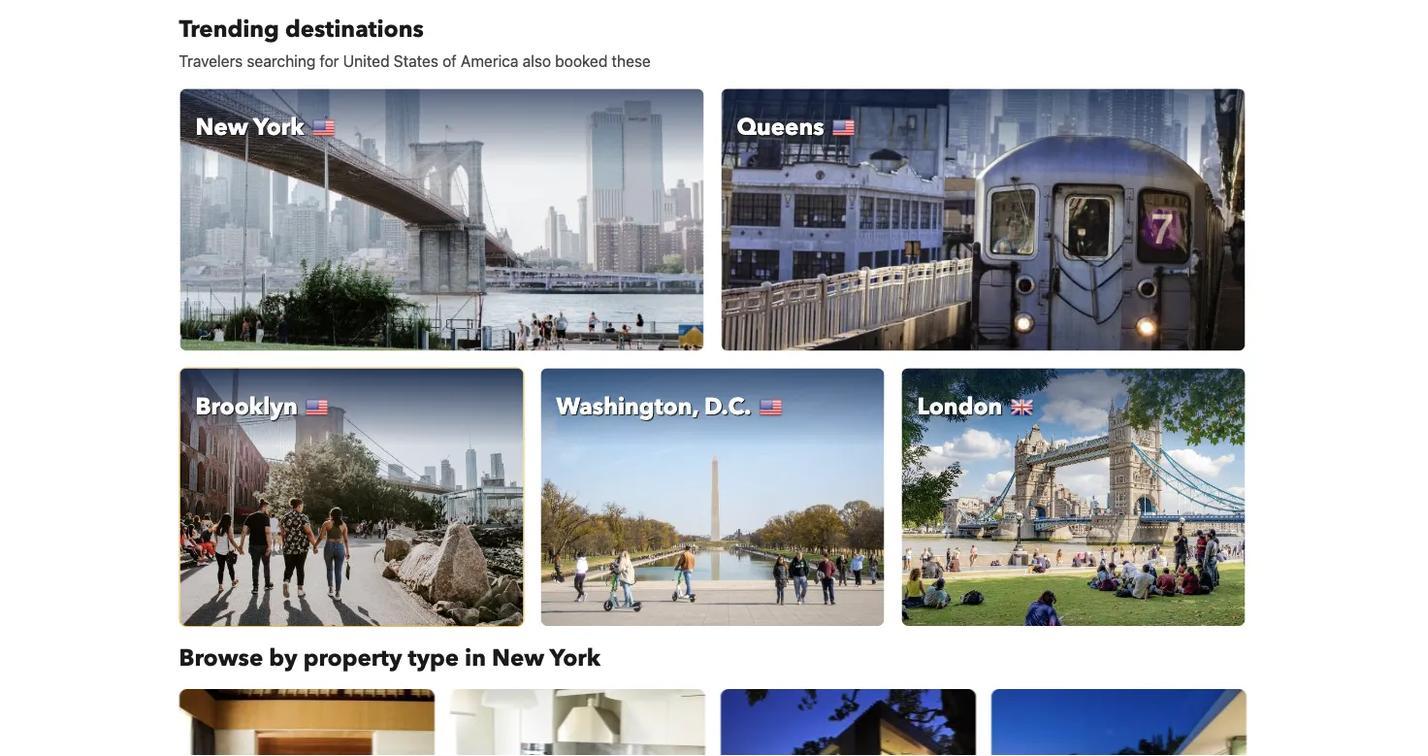 Task type: vqa. For each thing, say whether or not it's contained in the screenshot.
the '65-'
no



Task type: locate. For each thing, give the bounding box(es) containing it.
property
[[303, 642, 402, 674]]

london
[[918, 391, 1003, 423]]

london link
[[901, 367, 1247, 627]]

brooklyn link
[[179, 367, 525, 627]]

booked
[[555, 51, 608, 70]]

new
[[196, 112, 248, 144], [492, 642, 545, 674]]

browse by property type in new york
[[179, 642, 601, 674]]

1 vertical spatial new
[[492, 642, 545, 674]]

0 horizontal spatial york
[[253, 112, 304, 144]]

states
[[394, 51, 439, 70]]

by
[[269, 642, 298, 674]]

america
[[461, 51, 519, 70]]

0 vertical spatial york
[[253, 112, 304, 144]]

d.c.
[[705, 391, 752, 423]]

new down "travelers"
[[196, 112, 248, 144]]

york
[[253, 112, 304, 144], [550, 642, 601, 674]]

queens
[[737, 112, 825, 144]]

0 horizontal spatial new
[[196, 112, 248, 144]]

brooklyn
[[196, 391, 298, 423]]

in
[[465, 642, 486, 674]]

washington, d.c. link
[[540, 367, 886, 627]]

washington,
[[557, 391, 699, 423]]

0 vertical spatial new
[[196, 112, 248, 144]]

travelers
[[179, 51, 243, 70]]

these
[[612, 51, 651, 70]]

1 horizontal spatial new
[[492, 642, 545, 674]]

new york link
[[179, 88, 705, 352]]

trending destinations travelers searching for united states of america also booked these
[[179, 13, 651, 70]]

1 vertical spatial york
[[550, 642, 601, 674]]

new inside new york link
[[196, 112, 248, 144]]

queens link
[[721, 88, 1247, 352]]

new right in
[[492, 642, 545, 674]]

trending
[[179, 13, 279, 46]]



Task type: describe. For each thing, give the bounding box(es) containing it.
for
[[320, 51, 339, 70]]

browse
[[179, 642, 263, 674]]

new york
[[196, 112, 304, 144]]

searching
[[247, 51, 316, 70]]

of
[[443, 51, 457, 70]]

destinations
[[285, 13, 424, 46]]

washington, d.c.
[[557, 391, 752, 423]]

also
[[523, 51, 551, 70]]

united
[[343, 51, 390, 70]]

1 horizontal spatial york
[[550, 642, 601, 674]]

type
[[408, 642, 459, 674]]



